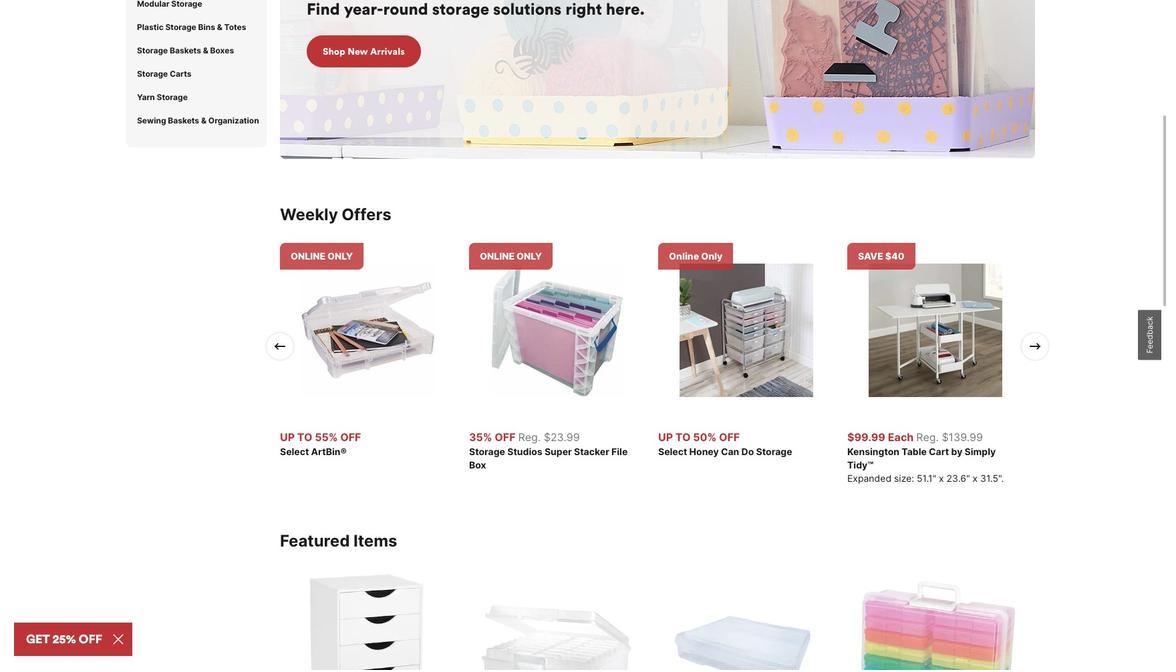 Task type: describe. For each thing, give the bounding box(es) containing it.
storage carts
[[137, 69, 192, 79]]

yarn storage
[[137, 92, 188, 102]]

carts
[[170, 69, 192, 79]]

baskets for storage
[[170, 45, 201, 55]]

1 only from the left
[[328, 250, 353, 262]]

weekly offers
[[280, 205, 391, 224]]

arrivals
[[370, 45, 405, 57]]

sewing baskets & organization
[[137, 115, 259, 125]]

$40
[[885, 250, 905, 262]]

rainbow photo & craft keeper by simply tidy™ image
[[847, 567, 1023, 671]]

storage carts link
[[137, 69, 192, 79]]

baskets for sewing
[[168, 115, 199, 125]]

storage down storage carts link
[[157, 92, 188, 102]]

featured items
[[280, 532, 397, 551]]

2 online only from the left
[[480, 250, 542, 262]]

storage baskets & boxes link
[[137, 45, 234, 55]]

bins
[[198, 22, 215, 32]]

new
[[348, 45, 368, 57]]

sewing
[[137, 115, 166, 125]]

sewing baskets & organization link
[[137, 115, 259, 125]]

plastic storage bins & totes link
[[137, 22, 246, 32]]

plastic storage bins & totes
[[137, 22, 246, 32]]

2 only from the left
[[517, 250, 542, 262]]

storage down plastic
[[137, 45, 168, 55]]

yarn
[[137, 92, 155, 102]]

organization
[[208, 115, 259, 125]]

only
[[701, 250, 723, 262]]

online only
[[669, 250, 723, 262]]

offers
[[342, 205, 391, 224]]



Task type: locate. For each thing, give the bounding box(es) containing it.
weekly
[[280, 205, 338, 224]]

& left organization
[[201, 115, 207, 125]]

modular mobile chest by simply tidy™ image
[[280, 567, 456, 671]]

shop
[[323, 45, 345, 57]]

photo & craft keeper by simply tidy™ image
[[469, 567, 645, 671]]

totes
[[224, 22, 246, 32]]

1 horizontal spatial online
[[480, 250, 515, 262]]

plastic
[[137, 22, 164, 32]]

2 online from the left
[[480, 250, 515, 262]]

0 vertical spatial &
[[217, 22, 222, 32]]

items
[[353, 532, 397, 551]]

save $40
[[858, 250, 905, 262]]

0 horizontal spatial only
[[328, 250, 353, 262]]

& for organization
[[201, 115, 207, 125]]

yarn storage link
[[137, 92, 188, 102]]

featured
[[280, 532, 350, 551]]

boxes
[[210, 45, 234, 55]]

2 vertical spatial &
[[201, 115, 207, 125]]

& for boxes
[[203, 45, 208, 55]]

0 vertical spatial baskets
[[170, 45, 201, 55]]

1 vertical spatial &
[[203, 45, 208, 55]]

& right 'bins'
[[217, 22, 222, 32]]

shop new arrivals
[[323, 45, 405, 57]]

shop new arrivals button
[[307, 35, 421, 67]]

& left boxes at the left
[[203, 45, 208, 55]]

0 horizontal spatial online
[[291, 250, 326, 262]]

online only
[[291, 250, 353, 262], [480, 250, 542, 262]]

baskets down yarn storage
[[168, 115, 199, 125]]

1 online only from the left
[[291, 250, 353, 262]]

online
[[291, 250, 326, 262], [480, 250, 515, 262]]

baskets
[[170, 45, 201, 55], [168, 115, 199, 125]]

save
[[858, 250, 883, 262]]

shop new arrivals link
[[280, 0, 1035, 159]]

0 horizontal spatial online only
[[291, 250, 353, 262]]

storage
[[165, 22, 196, 32], [137, 45, 168, 55], [137, 69, 168, 79], [157, 92, 188, 102]]

storage baskets & boxes
[[137, 45, 234, 55]]

&
[[217, 22, 222, 32], [203, 45, 208, 55], [201, 115, 207, 125]]

1 online from the left
[[291, 250, 326, 262]]

only
[[328, 250, 353, 262], [517, 250, 542, 262]]

storage up storage baskets & boxes link
[[165, 22, 196, 32]]

1 vertical spatial baskets
[[168, 115, 199, 125]]

1 horizontal spatial only
[[517, 250, 542, 262]]

12" x 12" clear scrapbook case by simply tidy™ image
[[658, 567, 834, 671]]

baskets up carts on the top of the page
[[170, 45, 201, 55]]

1 horizontal spatial online only
[[480, 250, 542, 262]]

storage up yarn
[[137, 69, 168, 79]]

online
[[669, 250, 699, 262]]



Task type: vqa. For each thing, say whether or not it's contained in the screenshot.
ONLINE to the right
yes



